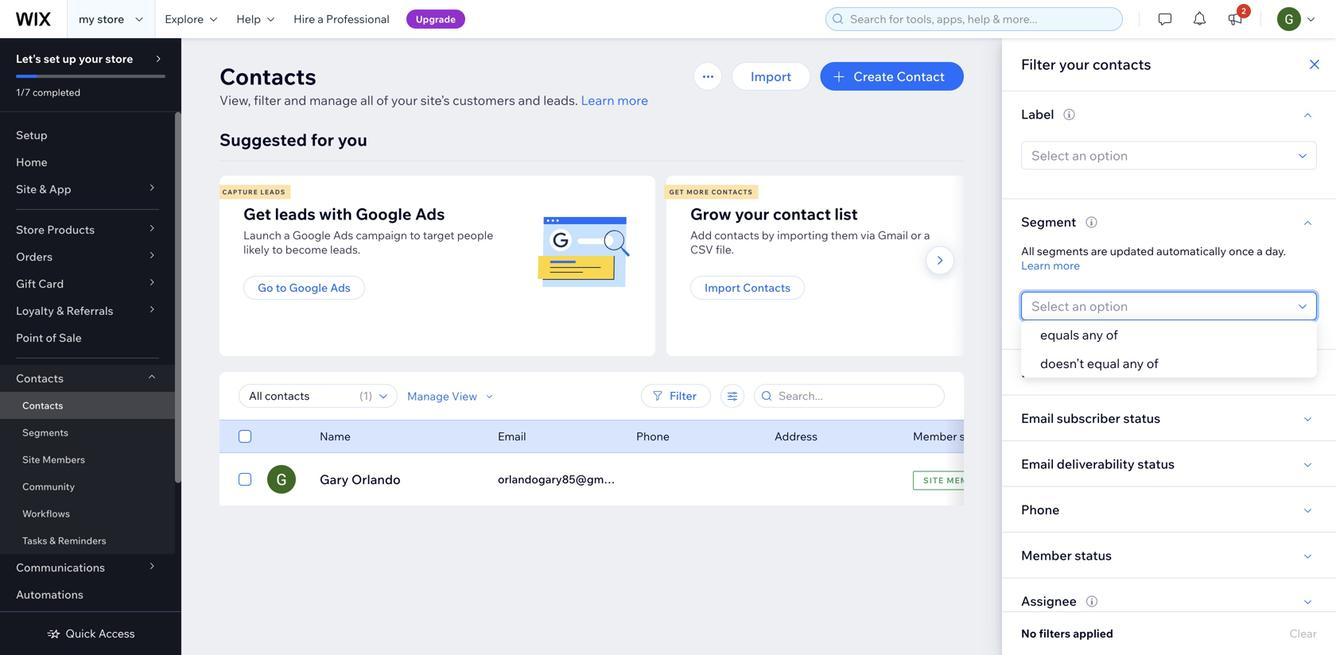 Task type: locate. For each thing, give the bounding box(es) containing it.
Search... field
[[774, 385, 940, 407]]

import
[[751, 68, 792, 84], [705, 281, 741, 295]]

orlandogary85@gmail.com
[[498, 473, 641, 487]]

filters
[[1040, 627, 1071, 641]]

0 vertical spatial learn more button
[[581, 91, 649, 110]]

2 select an option field from the top
[[1027, 293, 1295, 320]]

any up doesn't equal any of
[[1083, 327, 1104, 343]]

are
[[1092, 244, 1108, 258]]

quick access
[[66, 627, 135, 641]]

automatically
[[1157, 244, 1227, 258]]

import contacts button
[[691, 276, 805, 300]]

0 horizontal spatial learn more button
[[581, 91, 649, 110]]

None checkbox
[[239, 427, 251, 446]]

0 vertical spatial import
[[751, 68, 792, 84]]

likely
[[243, 243, 270, 257]]

phone
[[637, 430, 670, 444], [1022, 502, 1060, 518]]

list
[[217, 176, 1109, 356]]

& right loyalty
[[57, 304, 64, 318]]

0 horizontal spatial phone
[[637, 430, 670, 444]]

grow your contact list add contacts by importing them via gmail or a csv file.
[[691, 204, 931, 257]]

contacts
[[712, 188, 753, 196]]

phone down "filter" button
[[637, 430, 670, 444]]

professional
[[326, 12, 390, 26]]

of
[[377, 92, 388, 108], [1107, 327, 1119, 343], [46, 331, 56, 345], [1147, 356, 1159, 372]]

store down my store
[[105, 52, 133, 66]]

list box
[[1022, 321, 1318, 378]]

a down leads
[[284, 228, 290, 242]]

google up 'become'
[[293, 228, 331, 242]]

of right the all at the top left
[[377, 92, 388, 108]]

contact
[[897, 68, 945, 84]]

people
[[457, 228, 494, 242]]

0 vertical spatial contacts
[[1093, 55, 1152, 73]]

Select an option field
[[1027, 142, 1295, 169], [1027, 293, 1295, 320]]

0 horizontal spatial filter
[[670, 389, 697, 403]]

upgrade button
[[406, 10, 466, 29]]

1 vertical spatial any
[[1123, 356, 1144, 372]]

0 vertical spatial any
[[1083, 327, 1104, 343]]

workflows
[[22, 508, 70, 520]]

your inside sidebar element
[[79, 52, 103, 66]]

store
[[16, 223, 45, 237]]

get more contacts
[[670, 188, 753, 196]]

orlando
[[352, 472, 401, 488]]

filter
[[254, 92, 281, 108]]

contacts down point of sale
[[16, 372, 64, 385]]

file.
[[716, 243, 734, 257]]

ads
[[415, 204, 445, 224], [333, 228, 353, 242], [330, 281, 351, 295]]

site inside dropdown button
[[16, 182, 37, 196]]

ads up target
[[415, 204, 445, 224]]

get
[[670, 188, 685, 196]]

1 vertical spatial more
[[1054, 259, 1081, 273]]

and right the "customers"
[[518, 92, 541, 108]]

0 vertical spatial filter
[[1022, 55, 1056, 73]]

1 vertical spatial member
[[947, 476, 987, 486]]

hire
[[294, 12, 315, 26]]

import contacts
[[705, 281, 791, 295]]

orders button
[[0, 243, 175, 271]]

contacts down by
[[743, 281, 791, 295]]

)
[[369, 389, 372, 403]]

1 vertical spatial leads.
[[330, 243, 361, 257]]

manage view
[[407, 389, 477, 403]]

any
[[1083, 327, 1104, 343], [1123, 356, 1144, 372]]

status right subscriber
[[1124, 410, 1161, 426]]

setup
[[16, 128, 48, 142]]

a right or
[[925, 228, 931, 242]]

of inside contacts view, filter and manage all of your site's customers and leads. learn more
[[377, 92, 388, 108]]

1 horizontal spatial member status
[[1022, 548, 1112, 564]]

to
[[410, 228, 421, 242], [272, 243, 283, 257], [276, 281, 287, 295]]

go to google ads button
[[243, 276, 365, 300]]

of up equal
[[1107, 327, 1119, 343]]

status right deliverability
[[1138, 456, 1175, 472]]

contacts inside grow your contact list add contacts by importing them via gmail or a csv file.
[[715, 228, 760, 242]]

1 horizontal spatial filter
[[1022, 55, 1056, 73]]

2 vertical spatial site
[[924, 476, 945, 486]]

learn
[[581, 92, 615, 108], [1022, 259, 1051, 273]]

help button
[[227, 0, 284, 38]]

2 vertical spatial &
[[49, 535, 56, 547]]

filter
[[1022, 55, 1056, 73], [670, 389, 697, 403]]

1 horizontal spatial and
[[518, 92, 541, 108]]

more
[[687, 188, 710, 196]]

ads inside button
[[330, 281, 351, 295]]

your inside contacts view, filter and manage all of your site's customers and leads. learn more
[[391, 92, 418, 108]]

completed
[[33, 86, 80, 98]]

& right "tasks"
[[49, 535, 56, 547]]

0 horizontal spatial learn
[[581, 92, 615, 108]]

1 horizontal spatial phone
[[1022, 502, 1060, 518]]

member status
[[913, 430, 992, 444], [1022, 548, 1112, 564]]

contacts up segments
[[22, 400, 63, 412]]

automations link
[[0, 582, 175, 609]]

member status up site member
[[913, 430, 992, 444]]

hire a professional
[[294, 12, 390, 26]]

1 horizontal spatial &
[[49, 535, 56, 547]]

0 vertical spatial leads.
[[544, 92, 578, 108]]

leads. right the "customers"
[[544, 92, 578, 108]]

0 vertical spatial phone
[[637, 430, 670, 444]]

contacts
[[1093, 55, 1152, 73], [715, 228, 760, 242]]

0 vertical spatial learn
[[581, 92, 615, 108]]

view,
[[220, 92, 251, 108]]

capture
[[222, 188, 258, 196]]

0 horizontal spatial import
[[705, 281, 741, 295]]

and right filter
[[284, 92, 307, 108]]

communications
[[16, 561, 105, 575]]

Unsaved view field
[[244, 385, 355, 407]]

status
[[1124, 410, 1161, 426], [960, 430, 992, 444], [1138, 456, 1175, 472], [1075, 548, 1112, 564]]

1 select an option field from the top
[[1027, 142, 1295, 169]]

1 horizontal spatial any
[[1123, 356, 1144, 372]]

import for import
[[751, 68, 792, 84]]

0 horizontal spatial &
[[39, 182, 47, 196]]

2 horizontal spatial &
[[57, 304, 64, 318]]

1 horizontal spatial contacts
[[1093, 55, 1152, 73]]

more inside all segments are updated automatically once a day. learn more
[[1054, 259, 1081, 273]]

contacts up filter
[[220, 62, 316, 90]]

community link
[[0, 473, 175, 500]]

1 horizontal spatial import
[[751, 68, 792, 84]]

add
[[691, 228, 712, 242]]

2
[[1242, 6, 1247, 16]]

of inside sidebar element
[[46, 331, 56, 345]]

member status up the assignee at the right bottom of page
[[1022, 548, 1112, 564]]

google inside button
[[289, 281, 328, 295]]

to left target
[[410, 228, 421, 242]]

sidebar element
[[0, 38, 181, 656]]

0 horizontal spatial any
[[1083, 327, 1104, 343]]

email deliverability status
[[1022, 456, 1175, 472]]

filter for filter
[[670, 389, 697, 403]]

1 vertical spatial store
[[105, 52, 133, 66]]

1 horizontal spatial more
[[1054, 259, 1081, 273]]

google up campaign
[[356, 204, 412, 224]]

contacts inside the import contacts button
[[743, 281, 791, 295]]

let's
[[16, 52, 41, 66]]

all segments are updated automatically once a day. learn more
[[1022, 244, 1287, 273]]

of left sale
[[46, 331, 56, 345]]

contacts link
[[0, 392, 175, 419]]

become
[[285, 243, 328, 257]]

to right go
[[276, 281, 287, 295]]

0 horizontal spatial member status
[[913, 430, 992, 444]]

deliverability
[[1057, 456, 1135, 472]]

my store
[[79, 12, 124, 26]]

site members link
[[0, 446, 175, 473]]

gift
[[16, 277, 36, 291]]

0 vertical spatial select an option field
[[1027, 142, 1295, 169]]

None checkbox
[[239, 470, 251, 489]]

learn inside contacts view, filter and manage all of your site's customers and leads. learn more
[[581, 92, 615, 108]]

0 horizontal spatial more
[[618, 92, 649, 108]]

0 vertical spatial more
[[618, 92, 649, 108]]

1 horizontal spatial learn more button
[[1022, 259, 1081, 273]]

list
[[835, 204, 858, 224]]

a right the hire
[[318, 12, 324, 26]]

1 vertical spatial import
[[705, 281, 741, 295]]

0 vertical spatial to
[[410, 228, 421, 242]]

2 vertical spatial google
[[289, 281, 328, 295]]

to down launch
[[272, 243, 283, 257]]

ads down the get leads with google ads launch a google ads campaign to target people likely to become leads.
[[330, 281, 351, 295]]

1 horizontal spatial learn
[[1022, 259, 1051, 273]]

2 vertical spatial to
[[276, 281, 287, 295]]

ads down with
[[333, 228, 353, 242]]

site
[[16, 182, 37, 196], [22, 454, 40, 466], [924, 476, 945, 486]]

contacts inside contacts view, filter and manage all of your site's customers and leads. learn more
[[220, 62, 316, 90]]

phone down deliverability
[[1022, 502, 1060, 518]]

0 vertical spatial ads
[[415, 204, 445, 224]]

segment
[[1022, 214, 1077, 230]]

leads. down with
[[330, 243, 361, 257]]

email left subscriber
[[1022, 410, 1054, 426]]

to inside button
[[276, 281, 287, 295]]

& inside popup button
[[57, 304, 64, 318]]

0 horizontal spatial and
[[284, 92, 307, 108]]

segments link
[[0, 419, 175, 446]]

1 vertical spatial &
[[57, 304, 64, 318]]

store
[[97, 12, 124, 26], [105, 52, 133, 66]]

2 button
[[1218, 0, 1253, 38]]

all
[[360, 92, 374, 108]]

store products button
[[0, 216, 175, 243]]

site members
[[22, 454, 85, 466]]

filter inside button
[[670, 389, 697, 403]]

a left the day.
[[1257, 244, 1263, 258]]

store right "my"
[[97, 12, 124, 26]]

day.
[[1266, 244, 1287, 258]]

google down 'become'
[[289, 281, 328, 295]]

2 vertical spatial ads
[[330, 281, 351, 295]]

1 vertical spatial learn more button
[[1022, 259, 1081, 273]]

leads.
[[544, 92, 578, 108], [330, 243, 361, 257]]

1 vertical spatial learn
[[1022, 259, 1051, 273]]

& inside dropdown button
[[39, 182, 47, 196]]

0 vertical spatial site
[[16, 182, 37, 196]]

email down equals at the right of page
[[1022, 365, 1054, 381]]

1 horizontal spatial leads.
[[544, 92, 578, 108]]

import inside list
[[705, 281, 741, 295]]

& left 'app'
[[39, 182, 47, 196]]

1 vertical spatial select an option field
[[1027, 293, 1295, 320]]

point of sale link
[[0, 325, 175, 352]]

email left deliverability
[[1022, 456, 1054, 472]]

0 horizontal spatial contacts
[[715, 228, 760, 242]]

1 vertical spatial filter
[[670, 389, 697, 403]]

0 horizontal spatial leads.
[[330, 243, 361, 257]]

1 vertical spatial member status
[[1022, 548, 1112, 564]]

status up the assignee at the right bottom of page
[[1075, 548, 1112, 564]]

subscriber
[[1057, 410, 1121, 426]]

any right equal
[[1123, 356, 1144, 372]]

1 vertical spatial site
[[22, 454, 40, 466]]

0 vertical spatial &
[[39, 182, 47, 196]]

grow
[[691, 204, 732, 224]]

1 vertical spatial contacts
[[715, 228, 760, 242]]

home
[[16, 155, 48, 169]]

site for site & app
[[16, 182, 37, 196]]

contacts inside contacts link
[[22, 400, 63, 412]]

email subscriber status
[[1022, 410, 1161, 426]]



Task type: vqa. For each thing, say whether or not it's contained in the screenshot.
Tasks at the left of page
yes



Task type: describe. For each thing, give the bounding box(es) containing it.
store products
[[16, 223, 95, 237]]

leads. inside the get leads with google ads launch a google ads campaign to target people likely to become leads.
[[330, 243, 361, 257]]

you
[[338, 129, 367, 150]]

create
[[854, 68, 894, 84]]

site member
[[924, 476, 987, 486]]

email up orlandogary85@gmail.com
[[498, 430, 526, 444]]

go
[[258, 281, 273, 295]]

filter your contacts
[[1022, 55, 1152, 73]]

importing
[[777, 228, 829, 242]]

filter for filter your contacts
[[1022, 55, 1056, 73]]

segments
[[1037, 244, 1089, 258]]

leads
[[275, 204, 316, 224]]

customers
[[453, 92, 515, 108]]

1 vertical spatial ads
[[333, 228, 353, 242]]

applied
[[1074, 627, 1114, 641]]

home link
[[0, 149, 175, 176]]

get leads with google ads launch a google ads campaign to target people likely to become leads.
[[243, 204, 494, 257]]

capture leads
[[222, 188, 286, 196]]

sale
[[59, 331, 82, 345]]

& for loyalty
[[57, 304, 64, 318]]

learn more button for view, filter and manage all of your site's customers and leads.
[[581, 91, 649, 110]]

list containing get leads with google ads
[[217, 176, 1109, 356]]

import for import contacts
[[705, 281, 741, 295]]

1 vertical spatial to
[[272, 243, 283, 257]]

automations
[[16, 588, 83, 602]]

reminders
[[58, 535, 106, 547]]

manage view button
[[407, 389, 497, 404]]

no filters applied
[[1022, 627, 1114, 641]]

site & app
[[16, 182, 71, 196]]

or
[[911, 228, 922, 242]]

site for site members
[[22, 454, 40, 466]]

upgrade
[[416, 13, 456, 25]]

doesn't
[[1041, 356, 1085, 372]]

with
[[319, 204, 352, 224]]

equals
[[1041, 327, 1080, 343]]

of right equal
[[1147, 356, 1159, 372]]

suggested
[[220, 129, 307, 150]]

gary orlando image
[[267, 465, 296, 494]]

go to google ads
[[258, 281, 351, 295]]

via
[[861, 228, 876, 242]]

2 vertical spatial member
[[1022, 548, 1072, 564]]

0 vertical spatial member status
[[913, 430, 992, 444]]

members
[[42, 454, 85, 466]]

get
[[243, 204, 271, 224]]

contacts view, filter and manage all of your site's customers and leads. learn more
[[220, 62, 649, 108]]

create contact
[[854, 68, 945, 84]]

import button
[[732, 62, 811, 91]]

orders
[[16, 250, 53, 264]]

them
[[831, 228, 858, 242]]

card
[[38, 277, 64, 291]]

tasks
[[22, 535, 47, 547]]

a inside the get leads with google ads launch a google ads campaign to target people likely to become leads.
[[284, 228, 290, 242]]

list box containing equals any of
[[1022, 321, 1318, 378]]

setup link
[[0, 122, 175, 149]]

segments
[[22, 427, 68, 439]]

by
[[762, 228, 775, 242]]

point of sale
[[16, 331, 82, 345]]

leads
[[260, 188, 286, 196]]

app
[[49, 182, 71, 196]]

suggested for you
[[220, 129, 367, 150]]

for
[[311, 129, 334, 150]]

point
[[16, 331, 43, 345]]

manage
[[309, 92, 358, 108]]

products
[[47, 223, 95, 237]]

quick
[[66, 627, 96, 641]]

& for site
[[39, 182, 47, 196]]

0 vertical spatial google
[[356, 204, 412, 224]]

communications button
[[0, 555, 175, 582]]

loyalty & referrals
[[16, 304, 113, 318]]

manage
[[407, 389, 450, 403]]

loyalty & referrals button
[[0, 298, 175, 325]]

all
[[1022, 244, 1035, 258]]

more inside contacts view, filter and manage all of your site's customers and leads. learn more
[[618, 92, 649, 108]]

0 vertical spatial store
[[97, 12, 124, 26]]

1 and from the left
[[284, 92, 307, 108]]

tasks & reminders link
[[0, 528, 175, 555]]

store inside sidebar element
[[105, 52, 133, 66]]

help
[[236, 12, 261, 26]]

doesn't equal any of
[[1041, 356, 1159, 372]]

a inside all segments are updated automatically once a day. learn more
[[1257, 244, 1263, 258]]

leads. inside contacts view, filter and manage all of your site's customers and leads. learn more
[[544, 92, 578, 108]]

target
[[423, 228, 455, 242]]

0 vertical spatial member
[[913, 430, 958, 444]]

name
[[320, 430, 351, 444]]

contacts inside contacts popup button
[[16, 372, 64, 385]]

learn inside all segments are updated automatically once a day. learn more
[[1022, 259, 1051, 273]]

2 and from the left
[[518, 92, 541, 108]]

quick access button
[[46, 627, 135, 641]]

label
[[1022, 106, 1055, 122]]

equal
[[1088, 356, 1120, 372]]

a inside grow your contact list add contacts by importing them via gmail or a csv file.
[[925, 228, 931, 242]]

view
[[452, 389, 477, 403]]

1/7
[[16, 86, 30, 98]]

gmail
[[878, 228, 909, 242]]

your inside grow your contact list add contacts by importing them via gmail or a csv file.
[[735, 204, 770, 224]]

1 vertical spatial phone
[[1022, 502, 1060, 518]]

once
[[1229, 244, 1255, 258]]

site's
[[421, 92, 450, 108]]

create contact button
[[821, 62, 964, 91]]

site for site member
[[924, 476, 945, 486]]

up
[[62, 52, 76, 66]]

community
[[22, 481, 75, 493]]

1 vertical spatial google
[[293, 228, 331, 242]]

& for tasks
[[49, 535, 56, 547]]

(
[[360, 389, 363, 403]]

Search for tools, apps, help & more... field
[[846, 8, 1118, 30]]

learn more button for all segments are updated automatically once a day.
[[1022, 259, 1081, 273]]

referrals
[[66, 304, 113, 318]]

campaign
[[356, 228, 407, 242]]

status up site member
[[960, 430, 992, 444]]

loyalty
[[16, 304, 54, 318]]



